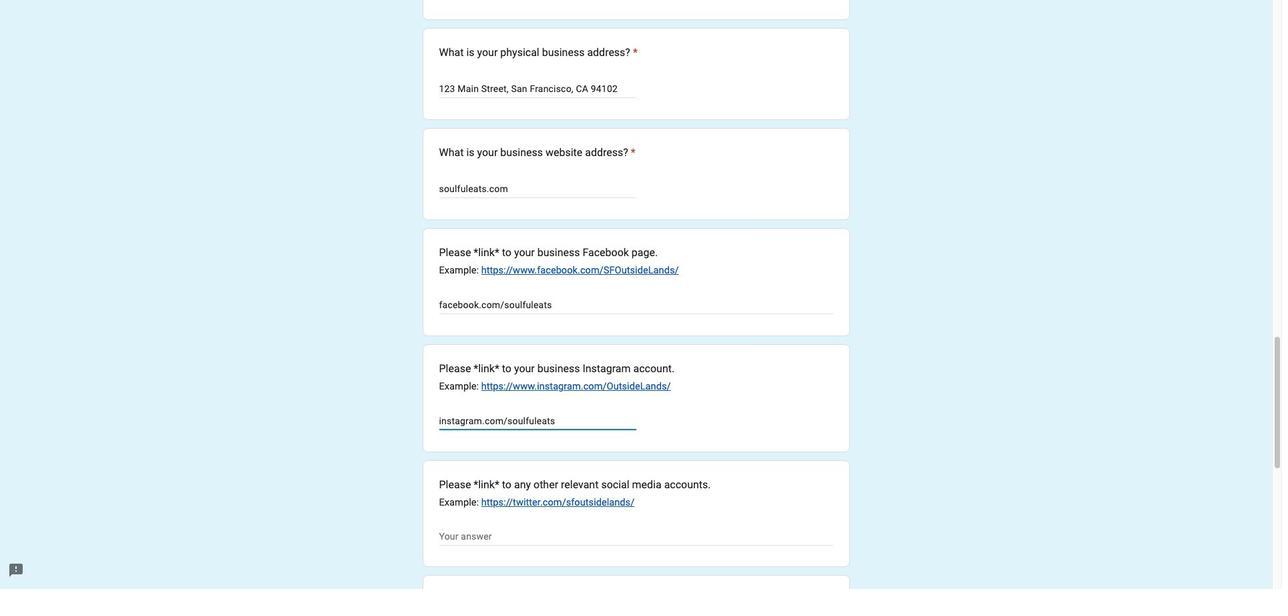 Task type: describe. For each thing, give the bounding box(es) containing it.
1 vertical spatial required question element
[[628, 145, 636, 161]]

0 vertical spatial required question element
[[630, 45, 638, 61]]

2 heading from the top
[[439, 145, 636, 161]]



Task type: vqa. For each thing, say whether or not it's contained in the screenshot.
GRADUATE option
no



Task type: locate. For each thing, give the bounding box(es) containing it.
None text field
[[439, 81, 636, 97], [439, 414, 636, 430], [439, 530, 833, 546], [439, 81, 636, 97], [439, 414, 636, 430], [439, 530, 833, 546]]

required question element
[[630, 45, 638, 61], [628, 145, 636, 161]]

1 vertical spatial heading
[[439, 145, 636, 161]]

0 vertical spatial heading
[[439, 45, 638, 61]]

1 heading from the top
[[439, 45, 638, 61]]

heading
[[439, 45, 638, 61], [439, 145, 636, 161]]

report a problem to google image
[[8, 563, 24, 579]]

None url field
[[439, 297, 833, 313]]

None text field
[[439, 181, 636, 197]]



